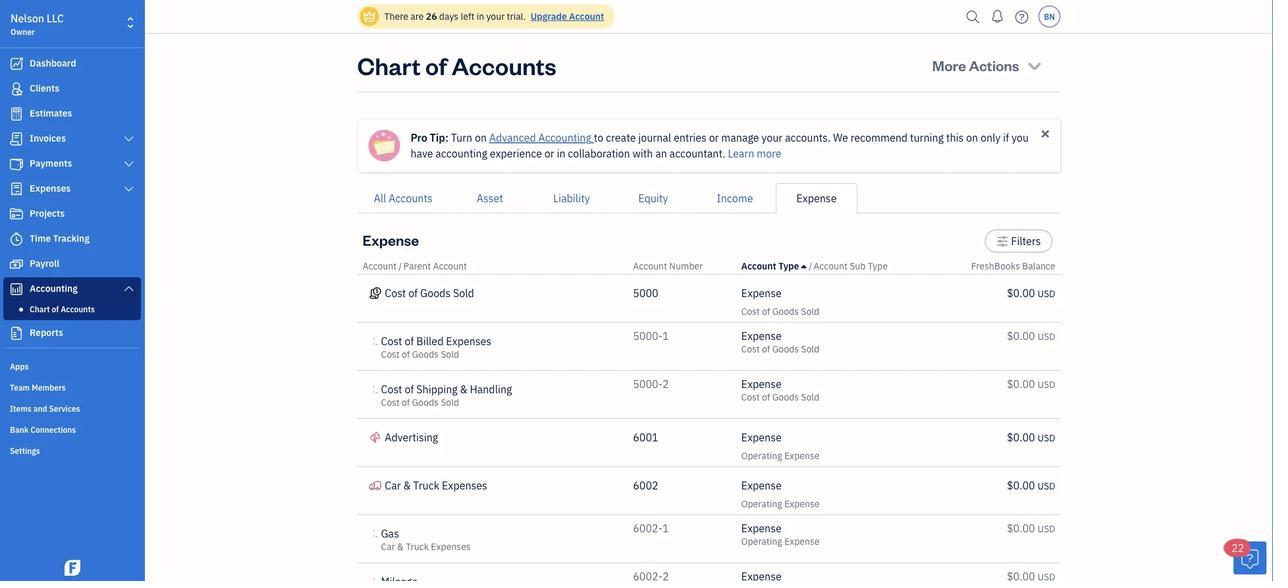 Task type: describe. For each thing, give the bounding box(es) containing it.
timer image
[[9, 233, 24, 246]]

payments
[[30, 157, 72, 169]]

accounting
[[436, 147, 488, 160]]

dashboard
[[30, 57, 76, 69]]

payroll
[[30, 257, 59, 270]]

$0.00 for 5000
[[1007, 286, 1036, 300]]

advanced
[[489, 131, 536, 145]]

expenses link
[[3, 177, 141, 201]]

bank
[[10, 424, 29, 435]]

there are 26 days left in your trial. upgrade account
[[384, 10, 604, 22]]

account / parent account
[[363, 260, 467, 272]]

items and services
[[10, 403, 80, 414]]

goods inside the cost of billed expenses cost of goods sold
[[412, 348, 439, 360]]

main element
[[0, 0, 178, 581]]

an
[[656, 147, 667, 160]]

gas
[[381, 527, 399, 541]]

1 vertical spatial or
[[545, 147, 555, 160]]

freshbooks balance
[[972, 260, 1056, 272]]

nelson
[[11, 12, 44, 25]]

cost of shipping & handling cost of goods sold
[[381, 383, 512, 409]]

operating for 6002-1
[[742, 535, 783, 548]]

settings link
[[3, 440, 141, 460]]

chevron large down image for payments
[[123, 159, 135, 169]]

car & truck expenses
[[385, 479, 488, 493]]

0 vertical spatial or
[[709, 131, 719, 145]]

$0.00 usd for 6002-1
[[1007, 522, 1056, 535]]

chevron large down image for expenses
[[123, 184, 135, 194]]

turn
[[451, 131, 473, 145]]

expense inside button
[[797, 191, 837, 205]]

items
[[10, 403, 32, 414]]

bn
[[1045, 11, 1055, 22]]

estimate image
[[9, 107, 24, 121]]

time
[[30, 232, 51, 244]]

estimates
[[30, 107, 72, 119]]

account number
[[633, 260, 703, 272]]

are
[[411, 10, 424, 22]]

items and services link
[[3, 398, 141, 418]]

learn more link
[[728, 147, 782, 160]]

6001
[[633, 431, 659, 444]]

goods inside cost of shipping & handling cost of goods sold
[[412, 396, 439, 409]]

members
[[32, 382, 66, 393]]

we
[[834, 131, 849, 145]]

reports
[[30, 327, 63, 339]]

pro
[[411, 131, 428, 145]]

in inside to create journal entries or manage your accounts. we recommend turning this on only if  you have accounting experience or in collaboration with an accountant.
[[557, 147, 566, 160]]

crown image
[[363, 10, 377, 23]]

26
[[426, 10, 437, 22]]

this
[[947, 131, 964, 145]]

clients
[[30, 82, 59, 94]]

create
[[606, 131, 636, 145]]

resource center badge image
[[1234, 542, 1267, 575]]

learn
[[728, 147, 755, 160]]

accountant.
[[670, 147, 726, 160]]

0 vertical spatial accounts
[[452, 49, 557, 81]]

days
[[439, 10, 459, 22]]

manage
[[722, 131, 759, 145]]

invoices link
[[3, 127, 141, 151]]

team members
[[10, 382, 66, 393]]

5000-2
[[633, 377, 669, 391]]

usd for 6001
[[1038, 432, 1056, 444]]

turning
[[911, 131, 944, 145]]

more
[[757, 147, 782, 160]]

5000-1
[[633, 329, 669, 343]]

all accounts button
[[357, 183, 449, 213]]

estimates link
[[3, 102, 141, 126]]

trial.
[[507, 10, 526, 22]]

usd for 6002
[[1038, 480, 1056, 492]]

journal
[[639, 131, 672, 145]]

account for account / parent account
[[363, 260, 397, 272]]

gas car & truck expenses
[[381, 527, 471, 553]]

truck inside the gas car & truck expenses
[[406, 541, 429, 553]]

caretup image
[[802, 261, 807, 271]]

clients link
[[3, 77, 141, 101]]

0 vertical spatial truck
[[413, 479, 440, 493]]

account right parent
[[433, 260, 467, 272]]

usd for 5000-2
[[1038, 379, 1056, 391]]

expense cost of goods sold for 2
[[742, 377, 820, 403]]

parent
[[404, 260, 431, 272]]

1 / from the left
[[399, 260, 402, 272]]

upgrade account link
[[528, 10, 604, 22]]

pro tip: turn on advanced accounting
[[411, 131, 592, 145]]

go to help image
[[1012, 7, 1033, 27]]

account type button
[[742, 260, 807, 272]]

$0.00 for 5000-1
[[1007, 329, 1036, 343]]

account right upgrade
[[569, 10, 604, 22]]

liability button
[[531, 183, 613, 213]]

0 vertical spatial chart
[[357, 49, 421, 81]]

filters
[[1012, 234, 1041, 248]]

llc
[[47, 12, 64, 25]]

operating for 6002
[[742, 498, 783, 510]]

actions
[[969, 56, 1020, 74]]

$0.00 usd for 5000-2
[[1007, 377, 1056, 391]]

expense cost of goods sold for 1
[[742, 329, 820, 355]]

there
[[384, 10, 408, 22]]

payment image
[[9, 157, 24, 171]]

billed
[[417, 334, 444, 348]]

account sub type
[[814, 260, 888, 272]]

chevrondown image
[[1026, 56, 1044, 74]]

& inside the gas car & truck expenses
[[397, 541, 404, 553]]

22 button
[[1226, 540, 1267, 575]]

1 type from the left
[[779, 260, 799, 272]]

dashboard image
[[9, 57, 24, 71]]

0 vertical spatial accounting
[[539, 131, 592, 145]]

chevron large down image for accounting
[[123, 283, 135, 294]]

expense operating expense for 6002-1
[[742, 522, 820, 548]]

accounts inside button
[[389, 191, 433, 205]]

equity button
[[613, 183, 694, 213]]

your for accounts.
[[762, 131, 783, 145]]

usd for 5000
[[1038, 288, 1056, 300]]

tip:
[[430, 131, 449, 145]]

expenses inside the cost of billed expenses cost of goods sold
[[446, 334, 492, 348]]

$0.00 for 6002
[[1007, 479, 1036, 493]]

1 expense cost of goods sold from the top
[[742, 286, 820, 318]]

operating for 6001
[[742, 450, 783, 462]]

more actions button
[[921, 49, 1056, 81]]



Task type: locate. For each thing, give the bounding box(es) containing it.
expense button
[[776, 183, 858, 213]]

expenses inside main element
[[30, 182, 71, 194]]

2 $0.00 usd from the top
[[1007, 329, 1056, 343]]

accounts down there are 26 days left in your trial. upgrade account
[[452, 49, 557, 81]]

expenses
[[30, 182, 71, 194], [446, 334, 492, 348], [442, 479, 488, 493], [431, 541, 471, 553]]

invoice image
[[9, 132, 24, 146]]

advertising
[[385, 431, 438, 444]]

2
[[663, 377, 669, 391]]

expense cost of goods sold
[[742, 286, 820, 318], [742, 329, 820, 355], [742, 377, 820, 403]]

/ left parent
[[399, 260, 402, 272]]

close image
[[1040, 128, 1052, 140]]

0 horizontal spatial type
[[779, 260, 799, 272]]

$0.00 for 6002-1
[[1007, 522, 1036, 535]]

team members link
[[3, 377, 141, 397]]

on right turn
[[475, 131, 487, 145]]

1 chevron large down image from the top
[[123, 134, 135, 144]]

accounts right 'all'
[[389, 191, 433, 205]]

account left parent
[[363, 260, 397, 272]]

money image
[[9, 258, 24, 271]]

account up '5000'
[[633, 260, 667, 272]]

accounting down payroll
[[30, 282, 78, 295]]

projects
[[30, 207, 65, 219]]

6 $0.00 usd from the top
[[1007, 522, 1056, 535]]

2 vertical spatial expense operating expense
[[742, 522, 820, 548]]

with
[[633, 147, 653, 160]]

2 5000- from the top
[[633, 377, 663, 391]]

chevron large down image for invoices
[[123, 134, 135, 144]]

account left caretup image
[[742, 260, 777, 272]]

0 vertical spatial 1
[[663, 329, 669, 343]]

1 horizontal spatial chart
[[357, 49, 421, 81]]

0 horizontal spatial or
[[545, 147, 555, 160]]

0 vertical spatial operating
[[742, 450, 783, 462]]

in down advanced accounting link
[[557, 147, 566, 160]]

1 vertical spatial expense cost of goods sold
[[742, 329, 820, 355]]

goods
[[420, 286, 451, 300], [773, 305, 799, 318], [773, 343, 799, 355], [412, 348, 439, 360], [773, 391, 799, 403], [412, 396, 439, 409]]

account for account number
[[633, 260, 667, 272]]

chevron large down image down invoices link
[[123, 159, 135, 169]]

0 vertical spatial expense cost of goods sold
[[742, 286, 820, 318]]

0 vertical spatial in
[[477, 10, 484, 22]]

6 $0.00 from the top
[[1007, 522, 1036, 535]]

balance
[[1023, 260, 1056, 272]]

apps
[[10, 361, 29, 372]]

your left trial.
[[487, 10, 505, 22]]

type
[[779, 260, 799, 272], [868, 260, 888, 272]]

have
[[411, 147, 433, 160]]

upgrade
[[531, 10, 567, 22]]

invoices
[[30, 132, 66, 144]]

income
[[717, 191, 753, 205]]

sold
[[453, 286, 474, 300], [801, 305, 820, 318], [801, 343, 820, 355], [441, 348, 459, 360], [801, 391, 820, 403], [441, 396, 459, 409]]

0 horizontal spatial accounting
[[30, 282, 78, 295]]

3 expense operating expense from the top
[[742, 522, 820, 548]]

3 expense cost of goods sold from the top
[[742, 377, 820, 403]]

3 $0.00 usd from the top
[[1007, 377, 1056, 391]]

chart of accounts down days
[[357, 49, 557, 81]]

2 expense operating expense from the top
[[742, 479, 820, 510]]

1 vertical spatial 5000-
[[633, 377, 663, 391]]

bank connections
[[10, 424, 76, 435]]

2 vertical spatial expense cost of goods sold
[[742, 377, 820, 403]]

0 vertical spatial 5000-
[[633, 329, 663, 343]]

5000- for 1
[[633, 329, 663, 343]]

3 $0.00 from the top
[[1007, 377, 1036, 391]]

2 vertical spatial operating
[[742, 535, 783, 548]]

accounts inside main element
[[61, 304, 95, 314]]

3 chevron large down image from the top
[[123, 184, 135, 194]]

0 horizontal spatial /
[[399, 260, 402, 272]]

chart down there
[[357, 49, 421, 81]]

car inside the gas car & truck expenses
[[381, 541, 395, 553]]

more actions
[[933, 56, 1020, 74]]

type right sub
[[868, 260, 888, 272]]

of inside main element
[[52, 304, 59, 314]]

1 horizontal spatial accounting
[[539, 131, 592, 145]]

filters button
[[985, 229, 1053, 253]]

your inside to create journal entries or manage your accounts. we recommend turning this on only if  you have accounting experience or in collaboration with an accountant.
[[762, 131, 783, 145]]

$0.00 usd for 6002
[[1007, 479, 1056, 493]]

chevron large down image inside accounting link
[[123, 283, 135, 294]]

1 vertical spatial &
[[404, 479, 411, 493]]

1 vertical spatial chart of accounts
[[30, 304, 95, 314]]

$0.00 for 6001
[[1007, 431, 1036, 444]]

1 vertical spatial expense operating expense
[[742, 479, 820, 510]]

1 for 6002-
[[663, 522, 669, 535]]

owner
[[11, 26, 35, 37]]

accounts
[[452, 49, 557, 81], [389, 191, 433, 205], [61, 304, 95, 314]]

2 1 from the top
[[663, 522, 669, 535]]

chart inside chart of accounts link
[[30, 304, 50, 314]]

1 usd from the top
[[1038, 288, 1056, 300]]

entries
[[674, 131, 707, 145]]

2 $0.00 from the top
[[1007, 329, 1036, 343]]

your up more
[[762, 131, 783, 145]]

cost of billed expenses cost of goods sold
[[381, 334, 492, 360]]

4 usd from the top
[[1038, 432, 1056, 444]]

on inside to create journal entries or manage your accounts. we recommend turning this on only if  you have accounting experience or in collaboration with an accountant.
[[967, 131, 979, 145]]

services
[[49, 403, 80, 414]]

sub
[[850, 260, 866, 272]]

advanced accounting link
[[489, 131, 594, 145]]

truck
[[413, 479, 440, 493], [406, 541, 429, 553]]

time tracking
[[30, 232, 90, 244]]

0 horizontal spatial chart of accounts
[[30, 304, 95, 314]]

2 vertical spatial accounts
[[61, 304, 95, 314]]

truck right gas
[[406, 541, 429, 553]]

chevron large down image inside payments link
[[123, 159, 135, 169]]

shipping
[[417, 383, 458, 396]]

chevron large down image up chart of accounts link
[[123, 283, 135, 294]]

1 horizontal spatial chart of accounts
[[357, 49, 557, 81]]

if
[[1004, 131, 1010, 145]]

chart of accounts inside main element
[[30, 304, 95, 314]]

0 horizontal spatial in
[[477, 10, 484, 22]]

chevron large down image up payments link
[[123, 134, 135, 144]]

chart
[[357, 49, 421, 81], [30, 304, 50, 314]]

account right caretup image
[[814, 260, 848, 272]]

5 $0.00 from the top
[[1007, 479, 1036, 493]]

cost of goods sold
[[385, 286, 474, 300]]

type left caretup image
[[779, 260, 799, 272]]

accounting inside main element
[[30, 282, 78, 295]]

6002
[[633, 479, 659, 493]]

payments link
[[3, 152, 141, 176]]

0 horizontal spatial your
[[487, 10, 505, 22]]

car
[[385, 479, 401, 493], [381, 541, 395, 553]]

2 on from the left
[[967, 131, 979, 145]]

accounts down accounting link
[[61, 304, 95, 314]]

2 chevron large down image from the top
[[123, 159, 135, 169]]

4 $0.00 usd from the top
[[1007, 431, 1056, 444]]

expense operating expense for 6001
[[742, 431, 820, 462]]

2 usd from the top
[[1038, 330, 1056, 343]]

1 vertical spatial car
[[381, 541, 395, 553]]

0 vertical spatial &
[[460, 383, 468, 396]]

1 horizontal spatial on
[[967, 131, 979, 145]]

or down advanced accounting link
[[545, 147, 555, 160]]

$0.00
[[1007, 286, 1036, 300], [1007, 329, 1036, 343], [1007, 377, 1036, 391], [1007, 431, 1036, 444], [1007, 479, 1036, 493], [1007, 522, 1036, 535]]

expenses inside the gas car & truck expenses
[[431, 541, 471, 553]]

recommend
[[851, 131, 908, 145]]

$0.00 usd for 6001
[[1007, 431, 1056, 444]]

to create journal entries or manage your accounts. we recommend turning this on only if  you have accounting experience or in collaboration with an accountant.
[[411, 131, 1029, 160]]

and
[[33, 403, 47, 414]]

1 vertical spatial truck
[[406, 541, 429, 553]]

0 vertical spatial expense operating expense
[[742, 431, 820, 462]]

more
[[933, 56, 967, 74]]

chart up reports
[[30, 304, 50, 314]]

1 $0.00 from the top
[[1007, 286, 1036, 300]]

sold inside cost of shipping & handling cost of goods sold
[[441, 396, 459, 409]]

apps link
[[3, 356, 141, 376]]

5000- down 5000-1
[[633, 377, 663, 391]]

all
[[374, 191, 386, 205]]

5000- for 2
[[633, 377, 663, 391]]

1 vertical spatial chart
[[30, 304, 50, 314]]

you
[[1012, 131, 1029, 145]]

accounting left the to
[[539, 131, 592, 145]]

1 expense operating expense from the top
[[742, 431, 820, 462]]

chevron large down image
[[123, 134, 135, 144], [123, 159, 135, 169], [123, 184, 135, 194], [123, 283, 135, 294]]

truck down advertising
[[413, 479, 440, 493]]

6002-1
[[633, 522, 669, 535]]

$0.00 for 5000-2
[[1007, 377, 1036, 391]]

cost
[[385, 286, 406, 300], [742, 305, 760, 318], [381, 334, 402, 348], [742, 343, 760, 355], [381, 348, 400, 360], [381, 383, 402, 396], [742, 391, 760, 403], [381, 396, 400, 409]]

usd
[[1038, 288, 1056, 300], [1038, 330, 1056, 343], [1038, 379, 1056, 391], [1038, 432, 1056, 444], [1038, 480, 1056, 492], [1038, 523, 1056, 535]]

5000-
[[633, 329, 663, 343], [633, 377, 663, 391]]

$0.00 usd for 5000
[[1007, 286, 1056, 300]]

connections
[[31, 424, 76, 435]]

2 horizontal spatial accounts
[[452, 49, 557, 81]]

account for account sub type
[[814, 260, 848, 272]]

22
[[1232, 541, 1245, 555]]

1 vertical spatial operating
[[742, 498, 783, 510]]

notifications image
[[987, 3, 1009, 30]]

0 horizontal spatial on
[[475, 131, 487, 145]]

$0.00 usd for 5000-1
[[1007, 329, 1056, 343]]

sold inside the cost of billed expenses cost of goods sold
[[441, 348, 459, 360]]

5 $0.00 usd from the top
[[1007, 479, 1056, 493]]

in right left
[[477, 10, 484, 22]]

freshbooks
[[972, 260, 1021, 272]]

projects link
[[3, 202, 141, 226]]

1 horizontal spatial /
[[809, 260, 813, 272]]

0 horizontal spatial chart
[[30, 304, 50, 314]]

client image
[[9, 82, 24, 96]]

/
[[399, 260, 402, 272], [809, 260, 813, 272]]

1 vertical spatial your
[[762, 131, 783, 145]]

0 vertical spatial car
[[385, 479, 401, 493]]

on right this
[[967, 131, 979, 145]]

1 vertical spatial in
[[557, 147, 566, 160]]

chevron large down image inside expenses link
[[123, 184, 135, 194]]

1 horizontal spatial in
[[557, 147, 566, 160]]

freshbooks image
[[62, 560, 83, 576]]

chevron large down image up the projects link
[[123, 184, 135, 194]]

chart image
[[9, 283, 24, 296]]

2 expense cost of goods sold from the top
[[742, 329, 820, 355]]

0 horizontal spatial accounts
[[61, 304, 95, 314]]

nelson llc owner
[[11, 12, 64, 37]]

2 vertical spatial &
[[397, 541, 404, 553]]

1 horizontal spatial type
[[868, 260, 888, 272]]

1 5000- from the top
[[633, 329, 663, 343]]

account for account type
[[742, 260, 777, 272]]

accounts.
[[785, 131, 831, 145]]

expense image
[[9, 183, 24, 196]]

0 vertical spatial your
[[487, 10, 505, 22]]

asset button
[[449, 183, 531, 213]]

1 on from the left
[[475, 131, 487, 145]]

5000- down '5000'
[[633, 329, 663, 343]]

your for trial.
[[487, 10, 505, 22]]

reports link
[[3, 322, 141, 345]]

expense operating expense for 6002
[[742, 479, 820, 510]]

chevron large down image inside invoices link
[[123, 134, 135, 144]]

payroll link
[[3, 252, 141, 276]]

1 1 from the top
[[663, 329, 669, 343]]

& inside cost of shipping & handling cost of goods sold
[[460, 383, 468, 396]]

1 vertical spatial accounting
[[30, 282, 78, 295]]

time tracking link
[[3, 227, 141, 251]]

number
[[670, 260, 703, 272]]

or up the accountant.
[[709, 131, 719, 145]]

report image
[[9, 327, 24, 340]]

6 usd from the top
[[1038, 523, 1056, 535]]

search image
[[963, 7, 984, 27]]

3 operating from the top
[[742, 535, 783, 548]]

1 vertical spatial accounts
[[389, 191, 433, 205]]

4 chevron large down image from the top
[[123, 283, 135, 294]]

chart of accounts down accounting link
[[30, 304, 95, 314]]

4 $0.00 from the top
[[1007, 431, 1036, 444]]

settings
[[10, 445, 40, 456]]

1 horizontal spatial or
[[709, 131, 719, 145]]

1
[[663, 329, 669, 343], [663, 522, 669, 535]]

usd for 6002-1
[[1038, 523, 1056, 535]]

settings image
[[997, 233, 1009, 249]]

1 vertical spatial 1
[[663, 522, 669, 535]]

bn button
[[1039, 5, 1061, 28]]

2 / from the left
[[809, 260, 813, 272]]

usd for 5000-1
[[1038, 330, 1056, 343]]

3 usd from the top
[[1038, 379, 1056, 391]]

1 $0.00 usd from the top
[[1007, 286, 1056, 300]]

5 usd from the top
[[1038, 480, 1056, 492]]

0 vertical spatial chart of accounts
[[357, 49, 557, 81]]

1 horizontal spatial accounts
[[389, 191, 433, 205]]

/ right caretup image
[[809, 260, 813, 272]]

project image
[[9, 208, 24, 221]]

experience
[[490, 147, 542, 160]]

only
[[981, 131, 1001, 145]]

2 type from the left
[[868, 260, 888, 272]]

1 horizontal spatial your
[[762, 131, 783, 145]]

1 for 5000-
[[663, 329, 669, 343]]

2 operating from the top
[[742, 498, 783, 510]]

all accounts
[[374, 191, 433, 205]]

1 operating from the top
[[742, 450, 783, 462]]

team
[[10, 382, 30, 393]]



Task type: vqa. For each thing, say whether or not it's contained in the screenshot.
2nd 1 from the bottom
yes



